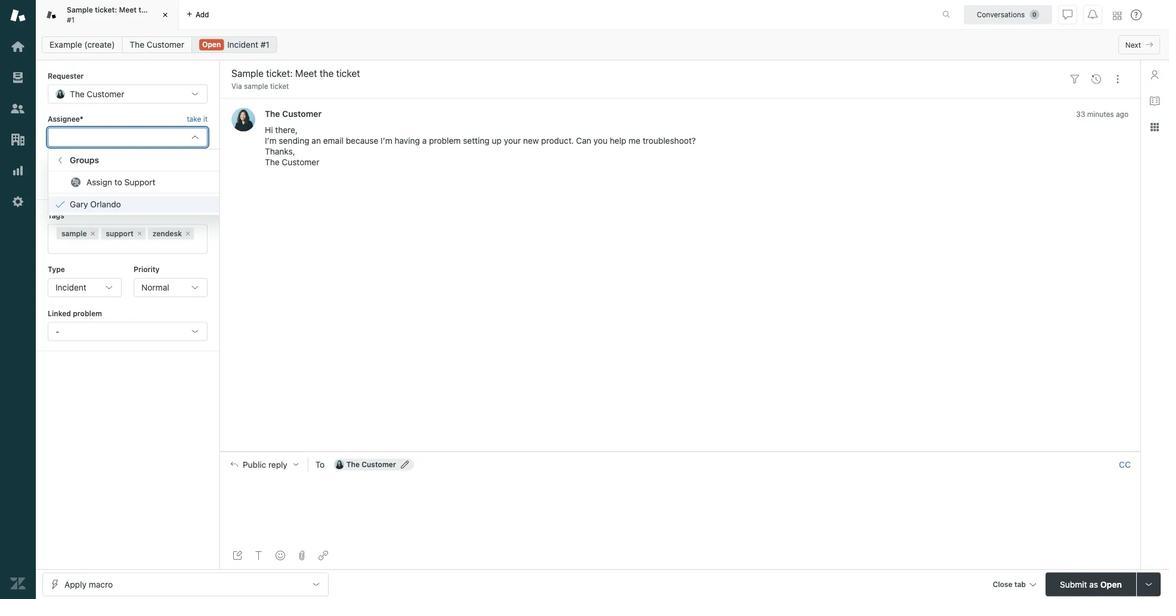 Task type: describe. For each thing, give the bounding box(es) containing it.
cc
[[1119, 459, 1131, 469]]

close tab
[[993, 580, 1026, 589]]

because
[[346, 136, 378, 146]]

get help image
[[1131, 10, 1142, 20]]

add attachment image
[[297, 551, 307, 560]]

ago
[[1116, 110, 1129, 118]]

take
[[187, 115, 201, 123]]

customer left edit user icon
[[362, 460, 396, 469]]

assign to support option
[[48, 174, 239, 191]]

the customer inside requester element
[[70, 89, 124, 99]]

the inside hi there, i'm sending an email because i'm having a problem setting up your new product. can you help me troubleshoot? thanks, the customer
[[265, 157, 280, 167]]

public reply button
[[220, 452, 308, 477]]

33
[[1077, 110, 1086, 118]]

assign to support
[[87, 177, 155, 187]]

open inside secondary element
[[202, 40, 221, 49]]

having
[[395, 136, 420, 146]]

example
[[50, 40, 82, 50]]

sending
[[279, 136, 309, 146]]

cc button
[[1119, 459, 1131, 470]]

remove image for sample
[[89, 230, 96, 237]]

the customer link inside secondary element
[[122, 36, 192, 53]]

assignee* element
[[48, 128, 208, 147]]

1 i'm from the left
[[265, 136, 277, 146]]

up
[[492, 136, 502, 146]]

#1 inside secondary element
[[261, 40, 270, 50]]

get started image
[[10, 39, 26, 54]]

can
[[576, 136, 592, 146]]

tab containing sample ticket: meet the ticket
[[36, 0, 179, 30]]

the
[[139, 6, 150, 14]]

ticket inside sample ticket: meet the ticket #1
[[152, 6, 172, 14]]

displays possible ticket submission types image
[[1144, 580, 1154, 589]]

incident button
[[48, 278, 122, 297]]

via sample ticket
[[231, 82, 289, 90]]

assign
[[87, 177, 112, 187]]

add
[[196, 10, 209, 19]]

close image
[[159, 9, 171, 21]]

linked
[[48, 309, 71, 317]]

take it button
[[187, 113, 208, 125]]

-
[[55, 326, 59, 336]]

reply
[[268, 459, 287, 469]]

incident for incident #1
[[227, 40, 258, 50]]

email
[[323, 136, 344, 146]]

#1 inside sample ticket: meet the ticket #1
[[67, 16, 75, 24]]

filter image
[[1070, 74, 1080, 84]]

apply
[[64, 579, 86, 589]]

conversations
[[977, 10, 1025, 19]]

support
[[106, 229, 134, 238]]

an
[[312, 136, 321, 146]]

admin image
[[10, 194, 26, 209]]

assignee*
[[48, 115, 83, 123]]

2 i'm from the left
[[381, 136, 392, 146]]

product.
[[541, 136, 574, 146]]

ticket actions image
[[1113, 74, 1123, 84]]

your
[[504, 136, 521, 146]]

example (create) button
[[42, 36, 123, 53]]

organizations image
[[10, 132, 26, 147]]

33 minutes ago text field
[[1077, 110, 1129, 118]]

support
[[124, 177, 155, 187]]

reporting image
[[10, 163, 26, 178]]

format text image
[[254, 551, 264, 560]]

button displays agent's chat status as invisible. image
[[1063, 10, 1073, 19]]

help
[[610, 136, 626, 146]]

the inside secondary element
[[130, 40, 144, 50]]

draft mode image
[[233, 551, 242, 560]]

submit
[[1060, 579, 1087, 589]]

public reply
[[243, 459, 287, 469]]

requester element
[[48, 84, 208, 103]]

customer inside secondary element
[[147, 40, 184, 50]]

troubleshoot?
[[643, 136, 696, 146]]

hi there, i'm sending an email because i'm having a problem setting up your new product. can you help me troubleshoot? thanks, the customer
[[265, 125, 696, 167]]

the customer inside secondary element
[[130, 40, 184, 50]]

Subject field
[[229, 66, 1062, 81]]

hide composer image
[[675, 447, 685, 456]]

assignee* list box
[[48, 149, 239, 216]]

customer@example.com image
[[335, 460, 344, 469]]

take it
[[187, 115, 208, 123]]

orlando
[[90, 199, 121, 209]]

groups option
[[48, 152, 239, 168]]

you
[[594, 136, 608, 146]]

to
[[315, 459, 325, 469]]

next
[[1126, 41, 1141, 49]]

via
[[231, 82, 242, 90]]



Task type: locate. For each thing, give the bounding box(es) containing it.
groups
[[70, 155, 99, 165]]

#1
[[67, 16, 75, 24], [261, 40, 270, 50]]

open
[[202, 40, 221, 49], [1101, 579, 1122, 589]]

1 horizontal spatial incident
[[227, 40, 258, 50]]

public
[[243, 459, 266, 469]]

close
[[993, 580, 1013, 589]]

0 horizontal spatial i'm
[[265, 136, 277, 146]]

0 vertical spatial problem
[[429, 136, 461, 146]]

problem right a
[[429, 136, 461, 146]]

ticket:
[[95, 6, 117, 14]]

i'm left having
[[381, 136, 392, 146]]

the
[[130, 40, 144, 50], [70, 89, 85, 99], [265, 109, 280, 118], [265, 157, 280, 167], [347, 460, 360, 469]]

edit user image
[[401, 460, 409, 469]]

zendesk support image
[[10, 8, 26, 23]]

i'm down hi at the top of the page
[[265, 136, 277, 146]]

0 horizontal spatial remove image
[[89, 230, 96, 237]]

insert emojis image
[[276, 551, 285, 560]]

customer up assignee* field
[[87, 89, 124, 99]]

sample
[[244, 82, 268, 90], [61, 229, 87, 238]]

the customer down close icon
[[130, 40, 184, 50]]

the up hi at the top of the page
[[265, 109, 280, 118]]

the right customer@example.com icon on the left of page
[[347, 460, 360, 469]]

linked problem
[[48, 309, 102, 317]]

0 vertical spatial ticket
[[152, 6, 172, 14]]

gary
[[70, 199, 88, 209]]

the inside requester element
[[70, 89, 85, 99]]

incident down type
[[55, 282, 86, 292]]

1 vertical spatial incident
[[55, 282, 86, 292]]

#1 down sample at top left
[[67, 16, 75, 24]]

the customer link
[[122, 36, 192, 53], [265, 109, 322, 118]]

add link (cmd k) image
[[319, 551, 328, 560]]

remove image
[[89, 230, 96, 237], [136, 230, 143, 237]]

0 vertical spatial open
[[202, 40, 221, 49]]

requester
[[48, 72, 84, 80]]

1 vertical spatial ticket
[[270, 82, 289, 90]]

2 remove image from the left
[[136, 230, 143, 237]]

me
[[629, 136, 641, 146]]

1 horizontal spatial sample
[[244, 82, 268, 90]]

priority
[[134, 265, 160, 274]]

type
[[48, 265, 65, 274]]

to
[[114, 177, 122, 187]]

customer down close icon
[[147, 40, 184, 50]]

0 horizontal spatial sample
[[61, 229, 87, 238]]

the down thanks,
[[265, 157, 280, 167]]

customer up there,
[[282, 109, 322, 118]]

Assignee* field
[[55, 132, 186, 142]]

customers image
[[10, 101, 26, 116]]

1 vertical spatial problem
[[73, 309, 102, 317]]

#1 up via sample ticket
[[261, 40, 270, 50]]

the customer link down close icon
[[122, 36, 192, 53]]

0 vertical spatial the customer link
[[122, 36, 192, 53]]

1 horizontal spatial open
[[1101, 579, 1122, 589]]

sample down tags
[[61, 229, 87, 238]]

0 vertical spatial incident
[[227, 40, 258, 50]]

customer inside requester element
[[87, 89, 124, 99]]

33 minutes ago
[[1077, 110, 1129, 118]]

open down add
[[202, 40, 221, 49]]

minutes
[[1088, 110, 1114, 118]]

tab
[[1015, 580, 1026, 589]]

the customer right customer@example.com icon on the left of page
[[347, 460, 396, 469]]

1 remove image from the left
[[89, 230, 96, 237]]

remove image for support
[[136, 230, 143, 237]]

secondary element
[[36, 33, 1169, 57]]

next button
[[1119, 35, 1160, 54]]

1 horizontal spatial ticket
[[270, 82, 289, 90]]

new
[[523, 136, 539, 146]]

0 vertical spatial #1
[[67, 16, 75, 24]]

problem
[[429, 136, 461, 146], [73, 309, 102, 317]]

1 horizontal spatial #1
[[261, 40, 270, 50]]

(create)
[[84, 40, 115, 50]]

0 horizontal spatial incident
[[55, 282, 86, 292]]

zendesk image
[[10, 576, 26, 591]]

sample right via
[[244, 82, 268, 90]]

customer
[[147, 40, 184, 50], [87, 89, 124, 99], [282, 109, 322, 118], [282, 157, 319, 167], [362, 460, 396, 469]]

hi
[[265, 125, 273, 135]]

tabs tab list
[[36, 0, 930, 30]]

incident up via
[[227, 40, 258, 50]]

0 horizontal spatial #1
[[67, 16, 75, 24]]

submit as open
[[1060, 579, 1122, 589]]

macro
[[89, 579, 113, 589]]

remove image
[[184, 230, 192, 237]]

the down sample ticket: meet the ticket #1
[[130, 40, 144, 50]]

incident
[[227, 40, 258, 50], [55, 282, 86, 292]]

incident inside secondary element
[[227, 40, 258, 50]]

notifications image
[[1088, 10, 1098, 19]]

customer inside hi there, i'm sending an email because i'm having a problem setting up your new product. can you help me troubleshoot? thanks, the customer
[[282, 157, 319, 167]]

gary orlando option
[[48, 196, 239, 213]]

close tab button
[[988, 572, 1041, 598]]

ticket right the the
[[152, 6, 172, 14]]

zendesk
[[153, 229, 182, 238]]

0 vertical spatial sample
[[244, 82, 268, 90]]

apps image
[[1150, 122, 1160, 132]]

0 horizontal spatial open
[[202, 40, 221, 49]]

the customer up there,
[[265, 109, 322, 118]]

i'm
[[265, 136, 277, 146], [381, 136, 392, 146]]

the customer
[[130, 40, 184, 50], [70, 89, 124, 99], [265, 109, 322, 118], [347, 460, 396, 469]]

add button
[[179, 0, 216, 29]]

remove image right support
[[136, 230, 143, 237]]

ticket
[[152, 6, 172, 14], [270, 82, 289, 90]]

thanks,
[[265, 146, 295, 156]]

the customer down requester
[[70, 89, 124, 99]]

zendesk products image
[[1113, 12, 1122, 20]]

1 vertical spatial the customer link
[[265, 109, 322, 118]]

main element
[[0, 0, 36, 599]]

incident for incident
[[55, 282, 86, 292]]

setting
[[463, 136, 490, 146]]

knowledge image
[[1150, 96, 1160, 106]]

remove image left support
[[89, 230, 96, 237]]

conversations button
[[964, 5, 1052, 24]]

sample ticket: meet the ticket #1
[[67, 6, 172, 24]]

customer context image
[[1150, 70, 1160, 79]]

the down requester
[[70, 89, 85, 99]]

1 horizontal spatial problem
[[429, 136, 461, 146]]

it
[[203, 115, 208, 123]]

views image
[[10, 70, 26, 85]]

0 horizontal spatial the customer link
[[122, 36, 192, 53]]

incident #1
[[227, 40, 270, 50]]

problem inside hi there, i'm sending an email because i'm having a problem setting up your new product. can you help me troubleshoot? thanks, the customer
[[429, 136, 461, 146]]

sample
[[67, 6, 93, 14]]

tab
[[36, 0, 179, 30]]

events image
[[1092, 74, 1101, 84]]

incident inside incident popup button
[[55, 282, 86, 292]]

0 horizontal spatial ticket
[[152, 6, 172, 14]]

1 vertical spatial #1
[[261, 40, 270, 50]]

meet
[[119, 6, 137, 14]]

avatar image
[[231, 108, 255, 132]]

0 horizontal spatial problem
[[73, 309, 102, 317]]

problem down incident popup button
[[73, 309, 102, 317]]

ticket right via
[[270, 82, 289, 90]]

example (create)
[[50, 40, 115, 50]]

there,
[[275, 125, 298, 135]]

1 horizontal spatial the customer link
[[265, 109, 322, 118]]

tags
[[48, 211, 64, 220]]

1 vertical spatial open
[[1101, 579, 1122, 589]]

1 horizontal spatial remove image
[[136, 230, 143, 237]]

1 horizontal spatial i'm
[[381, 136, 392, 146]]

linked problem element
[[48, 322, 208, 341]]

apply macro
[[64, 579, 113, 589]]

normal
[[141, 282, 169, 292]]

normal button
[[134, 278, 208, 297]]

a
[[422, 136, 427, 146]]

customer down sending
[[282, 157, 319, 167]]

the customer link up there,
[[265, 109, 322, 118]]

gary orlando
[[70, 199, 121, 209]]

1 vertical spatial sample
[[61, 229, 87, 238]]

as
[[1090, 579, 1098, 589]]

open right as
[[1101, 579, 1122, 589]]



Task type: vqa. For each thing, say whether or not it's contained in the screenshot.
Tags
yes



